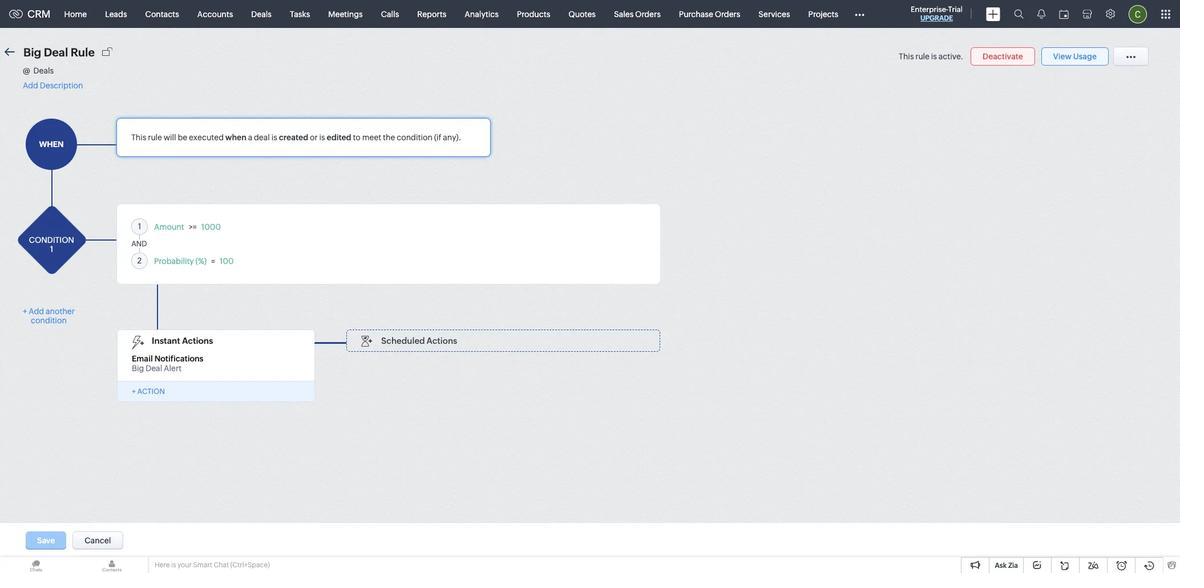 Task type: vqa. For each thing, say whether or not it's contained in the screenshot.
31
no



Task type: describe. For each thing, give the bounding box(es) containing it.
quotes
[[569, 9, 596, 19]]

=
[[211, 257, 215, 266]]

orders for sales orders
[[635, 9, 661, 19]]

is right deal on the top left of page
[[271, 133, 277, 142]]

sales orders
[[614, 9, 661, 19]]

meetings
[[328, 9, 363, 19]]

add description link
[[23, 81, 83, 90]]

rule
[[71, 46, 95, 59]]

add for description
[[23, 81, 38, 90]]

the
[[383, 133, 395, 142]]

services
[[759, 9, 790, 19]]

actions for instant actions
[[182, 336, 213, 346]]

(if
[[434, 133, 441, 142]]

deals for deals
[[251, 9, 272, 19]]

+ for + add another condition
[[23, 307, 27, 316]]

here is your smart chat (ctrl+space)
[[155, 562, 270, 570]]

orders for purchase orders
[[715, 9, 740, 19]]

email notifications big deal alert
[[132, 354, 203, 373]]

quotes link
[[559, 0, 605, 28]]

chat
[[214, 562, 229, 570]]

products
[[517, 9, 550, 19]]

ask
[[995, 562, 1007, 570]]

profile image
[[1129, 5, 1147, 23]]

+ for + action
[[132, 388, 136, 396]]

to
[[353, 133, 361, 142]]

1 horizontal spatial condition
[[397, 133, 433, 142]]

here
[[155, 562, 170, 570]]

calls link
[[372, 0, 408, 28]]

signals element
[[1031, 0, 1052, 28]]

tasks
[[290, 9, 310, 19]]

when
[[39, 140, 64, 149]]

rule for will
[[148, 133, 162, 142]]

add for another
[[29, 307, 44, 316]]

purchase
[[679, 9, 713, 19]]

deals link
[[242, 0, 281, 28]]

enterprise-trial upgrade
[[911, 5, 963, 22]]

create menu image
[[986, 7, 1000, 21]]

contacts image
[[76, 558, 148, 574]]

is left active.
[[931, 52, 937, 61]]

scheduled
[[381, 336, 425, 346]]

analytics
[[465, 9, 499, 19]]

Other Modules field
[[848, 5, 872, 23]]

home
[[64, 9, 87, 19]]

cancel
[[85, 536, 111, 546]]

action
[[137, 388, 165, 396]]

executed
[[189, 133, 224, 142]]

reports link
[[408, 0, 456, 28]]

1000
[[201, 223, 221, 232]]

another
[[46, 307, 75, 316]]

rule for is
[[916, 52, 930, 61]]

tasks link
[[281, 0, 319, 28]]

sales orders link
[[605, 0, 670, 28]]

trial
[[948, 5, 963, 14]]

reports
[[417, 9, 446, 19]]

1
[[50, 245, 53, 254]]

+ action
[[132, 388, 165, 396]]

enterprise-
[[911, 5, 948, 14]]

amount >= 1000
[[154, 223, 221, 232]]

condition
[[29, 236, 74, 245]]

alert
[[164, 364, 182, 373]]

usage
[[1073, 52, 1097, 61]]

deals for @  deals add description
[[33, 66, 54, 75]]

crm link
[[9, 8, 51, 20]]

deal
[[254, 133, 270, 142]]

condition 1
[[29, 236, 74, 254]]

will
[[164, 133, 176, 142]]

0 vertical spatial deal
[[44, 46, 68, 59]]

(ctrl+space)
[[230, 562, 270, 570]]

@  deals add description
[[23, 66, 83, 90]]

view
[[1053, 52, 1072, 61]]

probability (%) = 100
[[154, 257, 234, 266]]

and
[[131, 240, 147, 248]]

chats image
[[0, 558, 72, 574]]

active.
[[939, 52, 963, 61]]

100
[[220, 257, 234, 266]]

leads link
[[96, 0, 136, 28]]

notifications
[[155, 354, 203, 364]]

cancel link
[[73, 532, 123, 550]]

zia
[[1008, 562, 1018, 570]]

profile element
[[1122, 0, 1154, 28]]

sales
[[614, 9, 634, 19]]



Task type: locate. For each thing, give the bounding box(es) containing it.
scheduled actions
[[381, 336, 457, 346]]

orders right sales
[[635, 9, 661, 19]]

1 vertical spatial condition
[[31, 316, 67, 325]]

a
[[248, 133, 252, 142]]

1 vertical spatial big
[[132, 364, 144, 373]]

0 vertical spatial add
[[23, 81, 38, 90]]

home link
[[55, 0, 96, 28]]

(%)
[[196, 257, 207, 266]]

probability
[[154, 257, 194, 266]]

rule left active.
[[916, 52, 930, 61]]

deal up @  deals add description
[[44, 46, 68, 59]]

deal
[[44, 46, 68, 59], [146, 364, 162, 373]]

+
[[23, 307, 27, 316], [132, 388, 136, 396]]

crm
[[27, 8, 51, 20]]

1 vertical spatial this
[[131, 133, 146, 142]]

amount
[[154, 223, 184, 232]]

add inside @  deals add description
[[23, 81, 38, 90]]

actions
[[182, 336, 213, 346], [427, 336, 457, 346]]

projects link
[[799, 0, 848, 28]]

deals up add description link
[[33, 66, 54, 75]]

purchase orders
[[679, 9, 740, 19]]

0 vertical spatial condition
[[397, 133, 433, 142]]

0 horizontal spatial condition
[[31, 316, 67, 325]]

big down email
[[132, 364, 144, 373]]

0 vertical spatial deals
[[251, 9, 272, 19]]

services link
[[750, 0, 799, 28]]

0 horizontal spatial rule
[[148, 133, 162, 142]]

orders inside purchase orders 'link'
[[715, 9, 740, 19]]

analytics link
[[456, 0, 508, 28]]

add inside + add another condition
[[29, 307, 44, 316]]

instant
[[152, 336, 180, 346]]

this rule will be executed when a deal is created or is edited to meet the condition (if any).
[[131, 133, 461, 142]]

view usage
[[1053, 52, 1097, 61]]

0 horizontal spatial deals
[[33, 66, 54, 75]]

signals image
[[1038, 9, 1046, 19]]

1 horizontal spatial rule
[[916, 52, 930, 61]]

be
[[178, 133, 187, 142]]

your
[[177, 562, 192, 570]]

condition
[[397, 133, 433, 142], [31, 316, 67, 325]]

is left your
[[171, 562, 176, 570]]

condition inside + add another condition
[[31, 316, 67, 325]]

big up @  deals add description
[[23, 46, 41, 59]]

actions right scheduled
[[427, 336, 457, 346]]

+ left action
[[132, 388, 136, 396]]

description
[[40, 81, 83, 90]]

1 actions from the left
[[182, 336, 213, 346]]

big deal alert link
[[132, 364, 182, 373]]

instant actions
[[152, 336, 213, 346]]

rule
[[916, 52, 930, 61], [148, 133, 162, 142]]

0 horizontal spatial +
[[23, 307, 27, 316]]

meet
[[362, 133, 381, 142]]

orders inside sales orders link
[[635, 9, 661, 19]]

meetings link
[[319, 0, 372, 28]]

accounts link
[[188, 0, 242, 28]]

is
[[931, 52, 937, 61], [271, 133, 277, 142], [319, 133, 325, 142], [171, 562, 176, 570]]

deals inside @  deals add description
[[33, 66, 54, 75]]

add left 'description'
[[23, 81, 38, 90]]

0 vertical spatial big
[[23, 46, 41, 59]]

2 orders from the left
[[715, 9, 740, 19]]

1 vertical spatial +
[[132, 388, 136, 396]]

orders right purchase
[[715, 9, 740, 19]]

big inside email notifications big deal alert
[[132, 364, 144, 373]]

1 orders from the left
[[635, 9, 661, 19]]

big deal rule
[[23, 46, 95, 59]]

this rule is active.
[[899, 52, 963, 61]]

ask zia
[[995, 562, 1018, 570]]

deal down email
[[146, 364, 162, 373]]

0 horizontal spatial big
[[23, 46, 41, 59]]

1 horizontal spatial this
[[899, 52, 914, 61]]

calls
[[381, 9, 399, 19]]

+ inside + add another condition
[[23, 307, 27, 316]]

create menu element
[[979, 0, 1007, 28]]

0 vertical spatial rule
[[916, 52, 930, 61]]

when
[[225, 133, 246, 142]]

2 actions from the left
[[427, 336, 457, 346]]

1 horizontal spatial actions
[[427, 336, 457, 346]]

actions up notifications
[[182, 336, 213, 346]]

None button
[[971, 47, 1035, 66]]

>=
[[189, 223, 197, 232]]

0 horizontal spatial this
[[131, 133, 146, 142]]

0 horizontal spatial deal
[[44, 46, 68, 59]]

1 horizontal spatial orders
[[715, 9, 740, 19]]

1 vertical spatial deals
[[33, 66, 54, 75]]

0 vertical spatial this
[[899, 52, 914, 61]]

purchase orders link
[[670, 0, 750, 28]]

view usage link
[[1041, 47, 1109, 66]]

1 vertical spatial deal
[[146, 364, 162, 373]]

upgrade
[[920, 14, 953, 22]]

leads
[[105, 9, 127, 19]]

smart
[[193, 562, 212, 570]]

this left active.
[[899, 52, 914, 61]]

this for this rule will be executed when a deal is created or is edited to meet the condition (if any).
[[131, 133, 146, 142]]

products link
[[508, 0, 559, 28]]

1 vertical spatial add
[[29, 307, 44, 316]]

deal inside email notifications big deal alert
[[146, 364, 162, 373]]

0 vertical spatial +
[[23, 307, 27, 316]]

this for this rule is active.
[[899, 52, 914, 61]]

this left will
[[131, 133, 146, 142]]

1 horizontal spatial big
[[132, 364, 144, 373]]

calendar image
[[1059, 9, 1069, 19]]

actions for scheduled actions
[[427, 336, 457, 346]]

accounts
[[197, 9, 233, 19]]

1 horizontal spatial deal
[[146, 364, 162, 373]]

big
[[23, 46, 41, 59], [132, 364, 144, 373]]

contacts link
[[136, 0, 188, 28]]

created
[[279, 133, 308, 142]]

contacts
[[145, 9, 179, 19]]

rule left will
[[148, 133, 162, 142]]

search element
[[1007, 0, 1031, 28]]

projects
[[808, 9, 838, 19]]

1 horizontal spatial +
[[132, 388, 136, 396]]

+ add another condition
[[23, 307, 75, 325]]

is right the or
[[319, 133, 325, 142]]

search image
[[1014, 9, 1024, 19]]

any).
[[443, 133, 461, 142]]

or
[[310, 133, 318, 142]]

this
[[899, 52, 914, 61], [131, 133, 146, 142]]

1 vertical spatial rule
[[148, 133, 162, 142]]

1 horizontal spatial deals
[[251, 9, 272, 19]]

+ left another
[[23, 307, 27, 316]]

0 horizontal spatial actions
[[182, 336, 213, 346]]

edited
[[327, 133, 351, 142]]

deals left tasks link
[[251, 9, 272, 19]]

orders
[[635, 9, 661, 19], [715, 9, 740, 19]]

0 horizontal spatial orders
[[635, 9, 661, 19]]

add left another
[[29, 307, 44, 316]]



